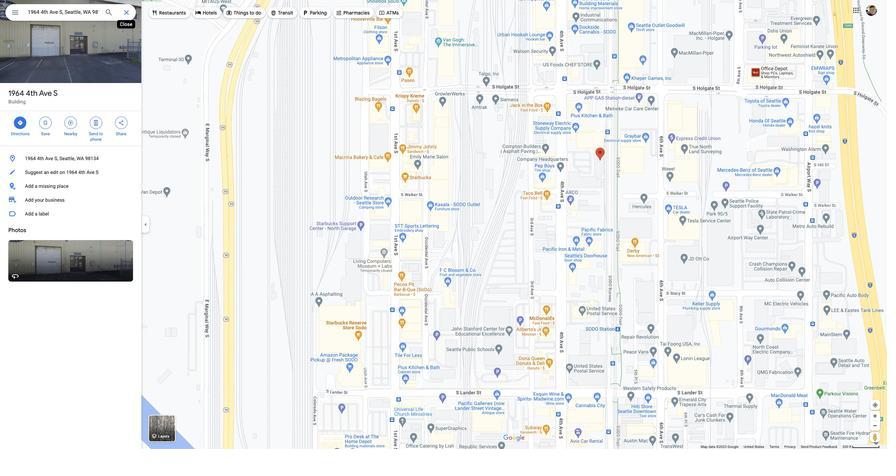 Task type: locate. For each thing, give the bounding box(es) containing it.
zoom in image
[[873, 414, 878, 419]]

google maps element
[[0, 0, 887, 450]]

0 vertical spatial ave
[[39, 89, 52, 98]]

s
[[53, 89, 58, 98], [96, 170, 99, 175]]

1964 up suggest
[[25, 156, 36, 161]]

send for send to phone
[[89, 132, 98, 137]]

None field
[[28, 8, 99, 16]]

to left do
[[250, 10, 254, 16]]

s,
[[54, 156, 58, 161]]

2 vertical spatial ave
[[87, 170, 94, 175]]

suggest
[[25, 170, 43, 175]]

0 vertical spatial to
[[250, 10, 254, 16]]

1964 right the on
[[66, 170, 77, 175]]

transit
[[278, 10, 293, 16]]

©2023
[[716, 446, 727, 449]]

1 vertical spatial a
[[35, 211, 37, 217]]

a
[[35, 184, 37, 189], [35, 211, 37, 217]]

2 vertical spatial 4th
[[78, 170, 85, 175]]

layers
[[158, 435, 169, 440]]

200 ft
[[843, 446, 852, 449]]

1964 for s
[[8, 89, 24, 98]]

1 add from the top
[[25, 184, 34, 189]]

terms
[[770, 446, 779, 449]]

 transit
[[270, 9, 293, 17]]

1 vertical spatial 4th
[[37, 156, 44, 161]]

add left your at the top left of the page
[[25, 198, 34, 203]]

footer containing map data ©2023 google
[[701, 445, 843, 450]]

send product feedback
[[801, 446, 837, 449]]

2 vertical spatial 1964
[[66, 170, 77, 175]]

send up 'phone'
[[89, 132, 98, 137]]

4th
[[26, 89, 37, 98], [37, 156, 44, 161], [78, 170, 85, 175]]

edit
[[50, 170, 58, 175]]

a left label
[[35, 211, 37, 217]]

1964 for s,
[[25, 156, 36, 161]]

ave inside 'button'
[[87, 170, 94, 175]]

send
[[89, 132, 98, 137], [801, 446, 809, 449]]

4th inside button
[[37, 156, 44, 161]]

200 ft button
[[843, 446, 880, 449]]

0 vertical spatial send
[[89, 132, 98, 137]]

zoom out image
[[873, 424, 878, 429]]

1 a from the top
[[35, 184, 37, 189]]

seattle,
[[59, 156, 75, 161]]

ave inside 1964 4th ave s building
[[39, 89, 52, 98]]

1 horizontal spatial to
[[250, 10, 254, 16]]

0 horizontal spatial s
[[53, 89, 58, 98]]

2 vertical spatial add
[[25, 211, 34, 217]]

add for add a label
[[25, 211, 34, 217]]

 button
[[6, 4, 25, 22]]

add down suggest
[[25, 184, 34, 189]]

ave
[[39, 89, 52, 98], [45, 156, 53, 161], [87, 170, 94, 175]]

1964 inside 1964 4th ave s building
[[8, 89, 24, 98]]

2 horizontal spatial 1964
[[66, 170, 77, 175]]

to up 'phone'
[[99, 132, 103, 137]]

suggest an edit on 1964 4th ave s
[[25, 170, 99, 175]]

0 horizontal spatial to
[[99, 132, 103, 137]]

add
[[25, 184, 34, 189], [25, 198, 34, 203], [25, 211, 34, 217]]

footer
[[701, 445, 843, 450]]

restaurants
[[159, 10, 186, 16]]

ave for s
[[39, 89, 52, 98]]

send to phone
[[89, 132, 103, 142]]

1 horizontal spatial s
[[96, 170, 99, 175]]

0 vertical spatial 1964
[[8, 89, 24, 98]]

a left missing
[[35, 184, 37, 189]]

none field inside the '1964 4th ave s, seattle, wa 98134' field
[[28, 8, 99, 16]]

add left label
[[25, 211, 34, 217]]

send inside button
[[801, 446, 809, 449]]

2 a from the top
[[35, 211, 37, 217]]


[[226, 9, 232, 17]]

ave up 
[[39, 89, 52, 98]]

0 vertical spatial a
[[35, 184, 37, 189]]

send product feedback button
[[801, 445, 837, 450]]

1 vertical spatial to
[[99, 132, 103, 137]]

1964
[[8, 89, 24, 98], [25, 156, 36, 161], [66, 170, 77, 175]]

to inside 'send to phone'
[[99, 132, 103, 137]]

1964 inside button
[[25, 156, 36, 161]]

1964 4th ave s building
[[8, 89, 58, 105]]

send for send product feedback
[[801, 446, 809, 449]]

things
[[234, 10, 248, 16]]

ave left s,
[[45, 156, 53, 161]]

to
[[250, 10, 254, 16], [99, 132, 103, 137]]

add a label
[[25, 211, 49, 217]]


[[42, 119, 49, 127]]

1 vertical spatial 1964
[[25, 156, 36, 161]]

1 horizontal spatial send
[[801, 446, 809, 449]]

photos
[[8, 227, 26, 234]]

data
[[709, 446, 715, 449]]

privacy
[[784, 446, 796, 449]]

1 vertical spatial add
[[25, 198, 34, 203]]

0 horizontal spatial send
[[89, 132, 98, 137]]

send inside 'send to phone'
[[89, 132, 98, 137]]

4th inside 1964 4th ave s building
[[26, 89, 37, 98]]

2 add from the top
[[25, 198, 34, 203]]

send left product
[[801, 446, 809, 449]]

collapse side panel image
[[142, 221, 149, 229]]

add a missing place
[[25, 184, 68, 189]]

0 vertical spatial 4th
[[26, 89, 37, 98]]

1 vertical spatial send
[[801, 446, 809, 449]]

98134
[[85, 156, 99, 161]]

a for missing
[[35, 184, 37, 189]]

 things to do
[[226, 9, 261, 17]]

200
[[843, 446, 848, 449]]


[[336, 9, 342, 17]]

 atms
[[379, 9, 399, 17]]

4th inside 'button'
[[78, 170, 85, 175]]

ave down 98134
[[87, 170, 94, 175]]

 pharmacies
[[336, 9, 370, 17]]

ave for s,
[[45, 156, 53, 161]]

 restaurants
[[151, 9, 186, 17]]

0 vertical spatial s
[[53, 89, 58, 98]]

show street view coverage image
[[870, 432, 880, 443]]

1 horizontal spatial 1964
[[25, 156, 36, 161]]

3 add from the top
[[25, 211, 34, 217]]

0 vertical spatial add
[[25, 184, 34, 189]]

1 vertical spatial s
[[96, 170, 99, 175]]

1964 up building
[[8, 89, 24, 98]]

united
[[744, 446, 754, 449]]

actions for 1964 4th ave s region
[[0, 111, 141, 146]]


[[379, 9, 385, 17]]

0 horizontal spatial 1964
[[8, 89, 24, 98]]

1 vertical spatial ave
[[45, 156, 53, 161]]

ave inside button
[[45, 156, 53, 161]]



Task type: vqa. For each thing, say whether or not it's contained in the screenshot.
1964 to the middle
yes



Task type: describe. For each thing, give the bounding box(es) containing it.
add a label button
[[0, 207, 141, 221]]

footer inside the google maps element
[[701, 445, 843, 450]]

1964 4th Ave S, Seattle, WA 98134 field
[[6, 4, 136, 21]]

s inside 1964 4th ave s building
[[53, 89, 58, 98]]


[[118, 119, 124, 127]]

nearby
[[64, 132, 77, 137]]

add a missing place button
[[0, 179, 141, 193]]

feedback
[[822, 446, 837, 449]]

privacy button
[[784, 445, 796, 450]]


[[195, 9, 201, 17]]

map data ©2023 google
[[701, 446, 739, 449]]

product
[[809, 446, 822, 449]]

a for label
[[35, 211, 37, 217]]

label
[[39, 211, 49, 217]]

missing
[[39, 184, 56, 189]]

on
[[60, 170, 65, 175]]

your
[[35, 198, 44, 203]]


[[302, 9, 308, 17]]

s inside 'button'
[[96, 170, 99, 175]]

hotels
[[203, 10, 217, 16]]

parking
[[310, 10, 327, 16]]

1964 inside 'button'
[[66, 170, 77, 175]]


[[11, 8, 19, 17]]

 hotels
[[195, 9, 217, 17]]


[[17, 119, 23, 127]]


[[270, 9, 277, 17]]

1964 4th ave s, seattle, wa 98134 button
[[0, 152, 141, 166]]

add your business
[[25, 198, 65, 203]]

united states
[[744, 446, 764, 449]]


[[93, 119, 99, 127]]

pharmacies
[[343, 10, 370, 16]]

share
[[116, 132, 126, 137]]

suggest an edit on 1964 4th ave s button
[[0, 166, 141, 179]]

building
[[8, 99, 26, 105]]

add for add your business
[[25, 198, 34, 203]]

1964 4th ave s main content
[[0, 0, 141, 450]]

google
[[728, 446, 739, 449]]

4th for s,
[[37, 156, 44, 161]]

do
[[255, 10, 261, 16]]

business
[[45, 198, 65, 203]]

terms button
[[770, 445, 779, 450]]

add for add a missing place
[[25, 184, 34, 189]]

save
[[41, 132, 50, 137]]

an
[[44, 170, 49, 175]]

add your business link
[[0, 193, 141, 207]]

show your location image
[[872, 403, 878, 409]]

states
[[755, 446, 764, 449]]

phone
[[90, 137, 102, 142]]


[[151, 9, 158, 17]]


[[68, 119, 74, 127]]

 parking
[[302, 9, 327, 17]]

ft
[[849, 446, 852, 449]]

united states button
[[744, 445, 764, 450]]

google account: ben chafik  
(ben.chafik@adept.ai) image
[[866, 5, 877, 16]]

to inside  things to do
[[250, 10, 254, 16]]

directions
[[11, 132, 30, 137]]

 search field
[[6, 4, 136, 22]]

place
[[57, 184, 68, 189]]

wa
[[77, 156, 84, 161]]

4th for s
[[26, 89, 37, 98]]

map
[[701, 446, 708, 449]]

1964 4th ave s, seattle, wa 98134
[[25, 156, 99, 161]]

atms
[[386, 10, 399, 16]]



